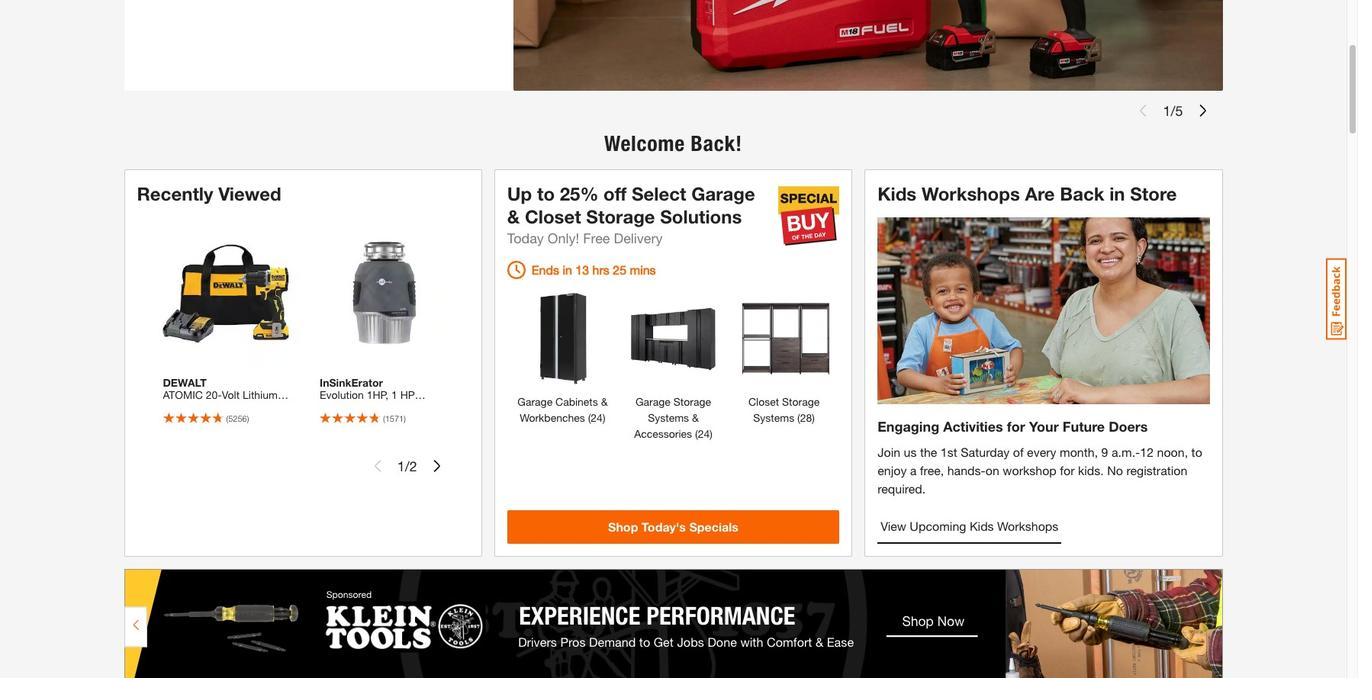 Task type: locate. For each thing, give the bounding box(es) containing it.
1 vertical spatial to
[[1192, 445, 1203, 459]]

1 horizontal spatial systems
[[753, 411, 795, 424]]

1 horizontal spatial in
[[1110, 183, 1125, 205]]

insinkerator
[[320, 376, 383, 389]]

0 vertical spatial for
[[1007, 418, 1025, 435]]

0 horizontal spatial /
[[405, 458, 410, 474]]

dewalt atomic 20-volt lithium- ion cordless compact 1/2 in. drill/driver kit with 2.0ah battery, charger and bag
[[163, 376, 292, 450]]

1 horizontal spatial this is the first slide image
[[1137, 105, 1150, 117]]

image for 30nov2023-hp-bau-mw44-45 image
[[124, 0, 1223, 91]]

garage inside the garage storage systems & accessories
[[636, 395, 671, 408]]

1
[[1163, 102, 1171, 119], [391, 388, 397, 401], [397, 458, 405, 474]]

garage up solutions
[[692, 183, 755, 205]]

1 vertical spatial for
[[1060, 463, 1075, 478]]

0 horizontal spatial 24
[[591, 411, 603, 424]]

0 horizontal spatial storage
[[586, 206, 655, 228]]

( 5256 )
[[226, 413, 249, 423]]

0 horizontal spatial systems
[[648, 411, 689, 424]]

0 horizontal spatial in
[[563, 263, 572, 277]]

on
[[986, 463, 1000, 478]]

0 horizontal spatial next slide image
[[431, 460, 443, 472]]

0 horizontal spatial garage
[[518, 395, 553, 408]]

&
[[507, 206, 520, 228], [601, 395, 608, 408], [692, 411, 699, 424]]

this is the first slide image
[[1137, 105, 1150, 117], [372, 460, 384, 472]]

evolution 1hp, 1 hp garbage disposal, advanced series ez connect continuous feed food waste disposer image
[[312, 221, 457, 365]]

of
[[1013, 445, 1024, 459]]

0 horizontal spatial for
[[1007, 418, 1025, 435]]

0 horizontal spatial ( 24 )
[[585, 411, 606, 424]]

special buy logo image
[[779, 186, 840, 247]]

2 horizontal spatial &
[[692, 411, 699, 424]]

are
[[1025, 183, 1055, 205]]

to inside join us the 1st saturday of every month, 9 a.m.-12 noon, to enjoy a free, hands-on workshop for kids. no registration required.
[[1192, 445, 1203, 459]]

1 horizontal spatial to
[[1192, 445, 1203, 459]]

atomic
[[163, 388, 203, 401]]

1 horizontal spatial garage
[[636, 395, 671, 408]]

storage up accessories
[[674, 395, 711, 408]]

& down up
[[507, 206, 520, 228]]

0 horizontal spatial this is the first slide image
[[372, 460, 384, 472]]

disposal,
[[364, 400, 408, 413]]

dewalt
[[163, 376, 207, 389]]

this is the first slide image down waste
[[372, 460, 384, 472]]

24 down cabinets
[[591, 411, 603, 424]]

view
[[881, 519, 907, 533]]

1 horizontal spatial next slide image
[[1197, 105, 1209, 117]]

0 horizontal spatial &
[[507, 206, 520, 228]]

join us the 1st saturday of every month, 9 a.m.-12 noon, to enjoy a free, hands-on workshop for kids. no registration required.
[[878, 445, 1203, 496]]

storage inside the closet storage systems
[[782, 395, 820, 408]]

solutions
[[660, 206, 742, 228]]

series
[[371, 413, 401, 426]]

garage inside garage cabinets & workbenches
[[518, 395, 553, 408]]

1 horizontal spatial closet
[[749, 395, 779, 408]]

systems inside the closet storage systems
[[753, 411, 795, 424]]

next slide image for 2
[[431, 460, 443, 472]]

)
[[603, 411, 606, 424], [812, 411, 815, 424], [247, 413, 249, 423], [404, 413, 406, 423], [710, 427, 713, 440]]

mins
[[630, 263, 656, 277]]

storage
[[586, 206, 655, 228], [674, 395, 711, 408], [782, 395, 820, 408]]

0 vertical spatial ( 24 )
[[585, 411, 606, 424]]

1 horizontal spatial storage
[[674, 395, 711, 408]]

0 horizontal spatial kids
[[878, 183, 917, 205]]

storage inside the garage storage systems & accessories
[[674, 395, 711, 408]]

engaging
[[878, 418, 940, 435]]

closet
[[525, 206, 581, 228], [749, 395, 779, 408]]

2 vertical spatial &
[[692, 411, 699, 424]]

1 vertical spatial next slide image
[[431, 460, 443, 472]]

garage up accessories
[[636, 395, 671, 408]]

/
[[1171, 102, 1176, 119], [405, 458, 410, 474]]

1 inside the insinkerator evolution 1hp, 1 hp garbage disposal, advanced series ez connect continuous feed food waste disposer
[[391, 388, 397, 401]]

hands-
[[948, 463, 986, 478]]

in left 13
[[563, 263, 572, 277]]

1 vertical spatial 1
[[391, 388, 397, 401]]

1 vertical spatial this is the first slide image
[[372, 460, 384, 472]]

closet storage systems product image image
[[737, 292, 832, 386]]

hp
[[400, 388, 415, 401]]

2 vertical spatial 1
[[397, 458, 405, 474]]

systems for garage
[[648, 411, 689, 424]]

closet up today only!
[[525, 206, 581, 228]]

ends in 13 hrs 25 mins
[[532, 263, 656, 277]]

systems left the 28
[[753, 411, 795, 424]]

0 vertical spatial next slide image
[[1197, 105, 1209, 117]]

5256
[[228, 413, 247, 423]]

for up of
[[1007, 418, 1025, 435]]

enjoy
[[878, 463, 907, 478]]

volt
[[222, 388, 240, 401]]

in
[[1110, 183, 1125, 205], [563, 263, 572, 277]]

storage inside up to 25% off select garage & closet storage solutions today only! free delivery
[[586, 206, 655, 228]]

next slide image right '5'
[[1197, 105, 1209, 117]]

0 vertical spatial closet
[[525, 206, 581, 228]]

in.
[[163, 413, 174, 426]]

in right back
[[1110, 183, 1125, 205]]

workshops left are
[[922, 183, 1020, 205]]

back!
[[691, 131, 743, 157]]

hrs
[[593, 263, 610, 277]]

( 24 )
[[585, 411, 606, 424], [692, 427, 713, 440]]

28
[[800, 411, 812, 424]]

systems up accessories
[[648, 411, 689, 424]]

this is the first slide image for 1 / 5
[[1137, 105, 1150, 117]]

and
[[274, 425, 292, 438]]

closet down closet storage systems product image
[[749, 395, 779, 408]]

view upcoming kids workshops
[[881, 519, 1059, 533]]

workshops down workshop
[[997, 519, 1059, 533]]

us
[[904, 445, 917, 459]]

1 vertical spatial 24
[[698, 427, 710, 440]]

closet inside the closet storage systems
[[749, 395, 779, 408]]

( 24 ) for &
[[692, 427, 713, 440]]

0 vertical spatial in
[[1110, 183, 1125, 205]]

systems for closet
[[753, 411, 795, 424]]

advanced
[[320, 413, 368, 426]]

kids.
[[1078, 463, 1104, 478]]

1 horizontal spatial ( 24 )
[[692, 427, 713, 440]]

2 horizontal spatial storage
[[782, 395, 820, 408]]

0 horizontal spatial to
[[537, 183, 555, 205]]

welcome back!
[[604, 131, 743, 157]]

for
[[1007, 418, 1025, 435], [1060, 463, 1075, 478]]

shop today's specials link
[[507, 511, 840, 544]]

cabinets
[[556, 395, 598, 408]]

to right up
[[537, 183, 555, 205]]

engaging activities for your future doers
[[878, 418, 1148, 435]]

kids workshops are back in store
[[878, 183, 1177, 205]]

a
[[910, 463, 917, 478]]

1 vertical spatial /
[[405, 458, 410, 474]]

systems inside the garage storage systems & accessories
[[648, 411, 689, 424]]

garage
[[692, 183, 755, 205], [518, 395, 553, 408], [636, 395, 671, 408]]

0 vertical spatial this is the first slide image
[[1137, 105, 1150, 117]]

0 vertical spatial &
[[507, 206, 520, 228]]

storage up free delivery
[[586, 206, 655, 228]]

workshops
[[922, 183, 1020, 205], [997, 519, 1059, 533]]

to inside up to 25% off select garage & closet storage solutions today only! free delivery
[[537, 183, 555, 205]]

view upcoming kids workshops link
[[878, 511, 1062, 544]]

24 right accessories
[[698, 427, 710, 440]]

kids workshops image
[[878, 218, 1210, 404]]

1/2
[[273, 400, 289, 413]]

1 horizontal spatial /
[[1171, 102, 1176, 119]]

1 left 2
[[397, 458, 405, 474]]

evolution
[[320, 388, 364, 401]]

(
[[588, 411, 591, 424], [798, 411, 800, 424], [226, 413, 228, 423], [383, 413, 385, 423], [695, 427, 698, 440]]

storage for garage storage systems & accessories
[[674, 395, 711, 408]]

0 vertical spatial 24
[[591, 411, 603, 424]]

for down month,
[[1060, 463, 1075, 478]]

0 vertical spatial /
[[1171, 102, 1176, 119]]

next slide image
[[1197, 105, 1209, 117], [431, 460, 443, 472]]

1 systems from the left
[[648, 411, 689, 424]]

1 vertical spatial kids
[[970, 519, 994, 533]]

1 left "hp"
[[391, 388, 397, 401]]

welcome
[[604, 131, 685, 157]]

this is the first slide image left 1 / 5
[[1137, 105, 1150, 117]]

& up accessories
[[692, 411, 699, 424]]

& inside the garage storage systems & accessories
[[692, 411, 699, 424]]

) for garage cabinets & workbenches
[[603, 411, 606, 424]]

1 horizontal spatial 24
[[698, 427, 710, 440]]

to right noon,
[[1192, 445, 1203, 459]]

& right cabinets
[[601, 395, 608, 408]]

1 horizontal spatial &
[[601, 395, 608, 408]]

0 vertical spatial to
[[537, 183, 555, 205]]

storage up ( 28 ) on the right bottom of the page
[[782, 395, 820, 408]]

atomic 20-volt lithium-ion cordless compact 1/2 in. drill/driver kit with 2.0ah battery, charger and bag image
[[155, 221, 300, 365]]

to
[[537, 183, 555, 205], [1192, 445, 1203, 459]]

1 vertical spatial ( 24 )
[[692, 427, 713, 440]]

2 systems from the left
[[753, 411, 795, 424]]

up to 25% off select garage & closet storage solutions today only! free delivery
[[507, 183, 755, 247]]

next slide image right 2
[[431, 460, 443, 472]]

1 left '5'
[[1163, 102, 1171, 119]]

cordless
[[181, 400, 223, 413]]

12
[[1140, 445, 1154, 459]]

1 vertical spatial &
[[601, 395, 608, 408]]

1 vertical spatial closet
[[749, 395, 779, 408]]

24
[[591, 411, 603, 424], [698, 427, 710, 440]]

25
[[613, 263, 627, 277]]

workshop
[[1003, 463, 1057, 478]]

2 horizontal spatial garage
[[692, 183, 755, 205]]

shop today's specials
[[608, 520, 739, 534]]

noon,
[[1157, 445, 1188, 459]]

5
[[1176, 102, 1183, 119]]

1 horizontal spatial kids
[[970, 519, 994, 533]]

garage up workbenches
[[518, 395, 553, 408]]

store
[[1130, 183, 1177, 205]]

1 vertical spatial in
[[563, 263, 572, 277]]

2
[[410, 458, 417, 474]]

0 horizontal spatial closet
[[525, 206, 581, 228]]

( for closet storage systems
[[798, 411, 800, 424]]

0 vertical spatial 1
[[1163, 102, 1171, 119]]

24 for garage cabinets & workbenches
[[591, 411, 603, 424]]

/ for 5
[[1171, 102, 1176, 119]]

1 horizontal spatial for
[[1060, 463, 1075, 478]]

continuous
[[363, 425, 418, 438]]



Task type: describe. For each thing, give the bounding box(es) containing it.
future
[[1063, 418, 1105, 435]]

1 for 1 / 2
[[397, 458, 405, 474]]

( for garage storage systems & accessories
[[695, 427, 698, 440]]

garage storage systems & accessories
[[634, 395, 711, 440]]

feed
[[421, 425, 445, 438]]

upcoming
[[910, 519, 967, 533]]

ion
[[163, 400, 178, 413]]

with
[[246, 413, 266, 426]]

feedback link image
[[1326, 258, 1347, 340]]

garage cabinets & workbenches product image image
[[515, 292, 610, 386]]

20-
[[206, 388, 222, 401]]

13
[[576, 263, 589, 277]]

free,
[[920, 463, 944, 478]]

disposer
[[380, 437, 422, 450]]

ends
[[532, 263, 559, 277]]

your
[[1029, 418, 1059, 435]]

waste
[[347, 437, 377, 450]]

garage for garage storage systems & accessories
[[636, 395, 671, 408]]

garage for garage cabinets & workbenches
[[518, 395, 553, 408]]

( 24 ) for workbenches
[[585, 411, 606, 424]]

registration
[[1127, 463, 1188, 478]]

this is the first slide image for 1 / 2
[[372, 460, 384, 472]]

9
[[1102, 445, 1108, 459]]

) for closet storage systems
[[812, 411, 815, 424]]

charger
[[233, 425, 271, 438]]

25%
[[560, 183, 599, 205]]

back
[[1060, 183, 1105, 205]]

garage cabinets & workbenches
[[518, 395, 608, 424]]

required.
[[878, 482, 926, 496]]

connect
[[320, 425, 360, 438]]

bag
[[163, 437, 182, 450]]

storage for closet storage systems
[[782, 395, 820, 408]]

workbenches
[[520, 411, 585, 424]]

recently
[[137, 183, 213, 205]]

insinkerator evolution 1hp, 1 hp garbage disposal, advanced series ez connect continuous feed food waste disposer
[[320, 376, 445, 450]]

for inside join us the 1st saturday of every month, 9 a.m.-12 noon, to enjoy a free, hands-on workshop for kids. no registration required.
[[1060, 463, 1075, 478]]

free delivery
[[583, 230, 663, 247]]

up
[[507, 183, 532, 205]]

garage storage systems & accessories product image image
[[626, 292, 721, 386]]

1st
[[941, 445, 958, 459]]

saturday
[[961, 445, 1010, 459]]

1571
[[385, 413, 404, 423]]

every
[[1027, 445, 1057, 459]]

a.m.-
[[1112, 445, 1140, 459]]

drill/driver
[[177, 413, 227, 426]]

/ for 2
[[405, 458, 410, 474]]

activities
[[943, 418, 1003, 435]]

today only!
[[507, 230, 579, 247]]

1 vertical spatial workshops
[[997, 519, 1059, 533]]

& inside garage cabinets & workbenches
[[601, 395, 608, 408]]

off
[[604, 183, 627, 205]]

closet inside up to 25% off select garage & closet storage solutions today only! free delivery
[[525, 206, 581, 228]]

compact
[[226, 400, 270, 413]]

( for garage cabinets & workbenches
[[588, 411, 591, 424]]

& inside up to 25% off select garage & closet storage solutions today only! free delivery
[[507, 206, 520, 228]]

1 for 1 / 5
[[1163, 102, 1171, 119]]

doers
[[1109, 418, 1148, 435]]

select
[[632, 183, 686, 205]]

join
[[878, 445, 901, 459]]

ez
[[403, 413, 417, 426]]

kids inside view upcoming kids workshops link
[[970, 519, 994, 533]]

1 / 2
[[397, 458, 417, 474]]

accessories
[[634, 427, 692, 440]]

0 vertical spatial workshops
[[922, 183, 1020, 205]]

garage inside up to 25% off select garage & closet storage solutions today only! free delivery
[[692, 183, 755, 205]]

1hp,
[[367, 388, 388, 401]]

battery,
[[194, 425, 230, 438]]

food
[[320, 437, 345, 450]]

( 28 )
[[795, 411, 815, 424]]

) for garage storage systems & accessories
[[710, 427, 713, 440]]

no
[[1108, 463, 1123, 478]]

next slide image for 5
[[1197, 105, 1209, 117]]

recently viewed
[[137, 183, 281, 205]]

1 / 5
[[1163, 102, 1183, 119]]

kit
[[230, 413, 243, 426]]

garbage
[[320, 400, 361, 413]]

2.0ah
[[163, 425, 191, 438]]

the
[[920, 445, 937, 459]]

0 vertical spatial kids
[[878, 183, 917, 205]]

( 1571 )
[[383, 413, 406, 423]]

closet storage systems
[[749, 395, 820, 424]]

24 for garage storage systems & accessories
[[698, 427, 710, 440]]

lithium-
[[243, 388, 282, 401]]

viewed
[[218, 183, 281, 205]]



Task type: vqa. For each thing, say whether or not it's contained in the screenshot.
the left "+"
no



